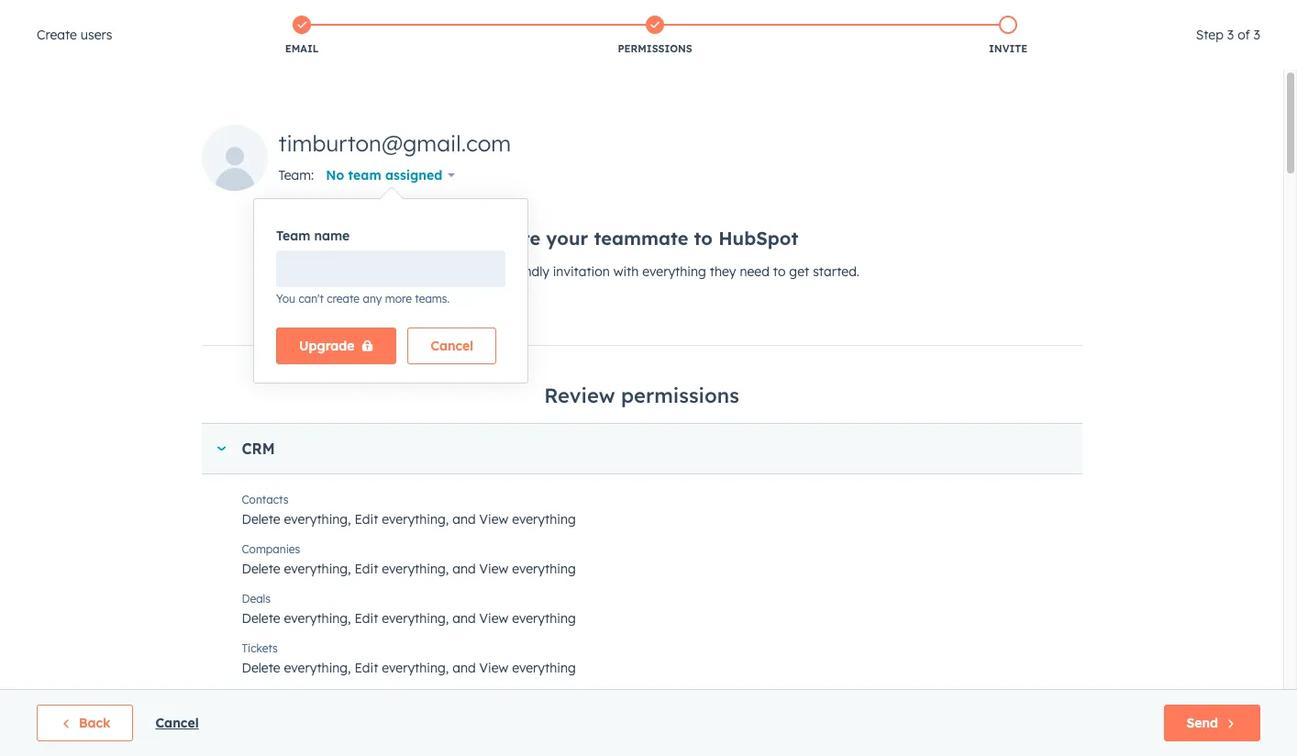 Task type: describe. For each thing, give the bounding box(es) containing it.
your inside timburton@gmail.com dialog
[[546, 227, 589, 250]]

name
[[314, 228, 350, 244]]

filters
[[601, 213, 638, 229]]

they
[[710, 263, 736, 280]]

1 horizontal spatial cancel button
[[408, 328, 497, 364]]

page
[[845, 423, 877, 440]]

upgrade menu
[[813, 0, 1262, 29]]

next
[[719, 423, 749, 440]]

help button
[[993, 0, 1025, 29]]

started.
[[813, 263, 860, 280]]

(0)
[[642, 213, 660, 229]]

friendly
[[504, 263, 550, 280]]

75
[[801, 423, 815, 440]]

close image
[[1261, 22, 1276, 37]]

create
[[327, 292, 360, 306]]

delete for deals delete everything , edit everything , and view everything
[[242, 610, 280, 627]]

back
[[79, 715, 110, 731]]

team:
[[279, 167, 314, 183]]

edit for contacts delete everything , edit everything , and view everything
[[355, 511, 378, 528]]

1 horizontal spatial to
[[773, 263, 786, 280]]

invitation
[[553, 263, 610, 280]]

customize
[[378, 174, 439, 191]]

remove
[[577, 174, 622, 191]]

send them a friendly invitation with everything they need to get started.
[[424, 263, 860, 280]]

Search name or email address search field
[[272, 255, 538, 288]]

navigation containing users
[[267, 97, 445, 143]]

need
[[740, 263, 770, 280]]

permissions
[[621, 383, 740, 408]]

objects
[[29, 726, 76, 742]]

team
[[348, 167, 381, 183]]

teammate
[[594, 227, 689, 250]]

next button
[[712, 420, 789, 444]]

email completed list item
[[125, 12, 479, 60]]

with
[[614, 263, 639, 280]]

any
[[363, 292, 382, 306]]

users,
[[339, 174, 374, 191]]

team
[[276, 228, 311, 244]]

75 per page
[[801, 423, 877, 440]]

access element
[[952, 332, 1298, 398]]

schultz
[[405, 348, 452, 365]]

teams
[[380, 112, 419, 128]]

create users heading
[[37, 24, 112, 46]]

teams.
[[415, 292, 450, 306]]

per
[[819, 423, 841, 440]]

assigned
[[385, 167, 443, 183]]

step 3 of 3
[[1196, 27, 1261, 43]]

users
[[294, 112, 328, 128]]

crm
[[242, 440, 275, 458]]

caret image
[[216, 446, 227, 451]]

cancel inside timburton@gmail.com dialog
[[155, 715, 199, 731]]

a
[[493, 263, 501, 280]]

marketplaces image
[[962, 8, 979, 25]]

tara schultz link
[[372, 348, 658, 365]]

create new users, customize user permissions, and remove users from your account.
[[267, 174, 780, 191]]

contacts
[[242, 493, 289, 507]]

no team assigned button
[[314, 156, 467, 193]]

permissions
[[618, 42, 693, 55]]

deals delete everything , edit everything , and view everything
[[242, 592, 576, 627]]

upgrade link
[[276, 328, 397, 364]]

prev
[[657, 423, 686, 440]]

tickets delete everything , edit everything , and view everything
[[242, 641, 576, 676]]

of
[[1238, 27, 1251, 43]]

2 3 from the left
[[1254, 27, 1261, 43]]

users inside heading
[[81, 27, 112, 43]]

marketplaces button
[[951, 0, 990, 29]]

delete for contacts delete everything , edit everything , and view everything
[[242, 511, 280, 528]]

help image
[[1001, 8, 1017, 25]]

delete for companies delete everything , edit everything , and view everything
[[242, 561, 280, 577]]

review permissions
[[544, 383, 740, 408]]

new
[[311, 174, 335, 191]]

objects button
[[18, 717, 192, 752]]

deals
[[242, 592, 271, 606]]

invite for invite
[[989, 42, 1028, 55]]

create users
[[37, 27, 112, 43]]

0 vertical spatial cancel
[[431, 338, 474, 354]]

invite status
[[279, 213, 363, 229]]

send button
[[1164, 705, 1261, 742]]

account.
[[724, 174, 776, 191]]

them
[[458, 263, 489, 280]]

edit for tickets delete everything , edit everything , and view everything
[[355, 660, 378, 676]]



Task type: vqa. For each thing, say whether or not it's contained in the screenshot.
service-two.jpg
no



Task type: locate. For each thing, give the bounding box(es) containing it.
4 view from the top
[[480, 660, 509, 676]]

1 edit from the top
[[355, 511, 378, 528]]

back button
[[37, 705, 133, 742]]

menu item up search hubspot search field
[[1088, 0, 1262, 29]]

step
[[1196, 27, 1224, 43]]

0 horizontal spatial 3
[[1228, 27, 1235, 43]]

view
[[480, 511, 509, 528], [480, 561, 509, 577], [480, 610, 509, 627], [480, 660, 509, 676]]

calling icon image
[[924, 7, 940, 24]]

properties link
[[18, 682, 192, 717]]

more
[[385, 292, 412, 306]]

0 horizontal spatial cancel button
[[155, 712, 199, 734]]

list
[[125, 12, 1185, 60]]

1 vertical spatial cancel
[[155, 715, 199, 731]]

email
[[285, 42, 319, 55]]

3
[[1228, 27, 1235, 43], [1254, 27, 1261, 43]]

invite status button
[[278, 203, 376, 240]]

cancel up tarashultz49@gmail.com at the left of the page
[[431, 338, 474, 354]]

0 vertical spatial create
[[37, 27, 77, 43]]

no team assigned
[[326, 167, 443, 183]]

send for send them a friendly invitation with everything they need to get started.
[[424, 263, 454, 280]]

view inside tickets delete everything , edit everything , and view everything
[[480, 660, 509, 676]]

None text field
[[276, 251, 506, 287]]

tarashultz49@gmail.com
[[372, 367, 501, 380]]

tara
[[372, 348, 401, 365]]

0 vertical spatial cancel button
[[408, 328, 497, 364]]

send
[[424, 263, 454, 280], [1187, 715, 1219, 731]]

delete inside companies delete everything , edit everything , and view everything
[[242, 561, 280, 577]]

view for companies delete everything , edit everything , and view everything
[[480, 561, 509, 577]]

75 per page button
[[789, 413, 902, 450]]

view for contacts delete everything , edit everything , and view everything
[[480, 511, 509, 528]]

cancel button right back
[[155, 712, 199, 734]]

tickets
[[242, 641, 278, 655]]

1 vertical spatial to
[[773, 263, 786, 280]]

you can't create any more teams.
[[276, 292, 450, 306]]

delete inside tickets delete everything , edit everything , and view everything
[[242, 660, 280, 676]]

and inside tickets delete everything , edit everything , and view everything
[[453, 660, 476, 676]]

menu item
[[911, 0, 914, 29], [1088, 0, 1262, 29]]

1 vertical spatial send
[[1187, 715, 1219, 731]]

0 horizontal spatial users
[[81, 27, 112, 43]]

invite for invite status
[[279, 213, 318, 229]]

create
[[37, 27, 77, 43], [267, 174, 307, 191]]

edit up companies delete everything , edit everything , and view everything
[[355, 511, 378, 528]]

invite inside list item
[[989, 42, 1028, 55]]

your right the from
[[694, 174, 721, 191]]

1 horizontal spatial 3
[[1254, 27, 1261, 43]]

edit down deals delete everything , edit everything , and view everything
[[355, 660, 378, 676]]

column header
[[676, 292, 953, 332]]

upgrade down name
[[299, 338, 355, 354]]

view inside deals delete everything , edit everything , and view everything
[[480, 610, 509, 627]]

and for companies delete everything , edit everything , and view everything
[[453, 561, 476, 577]]

user
[[442, 174, 468, 191]]

and up deals delete everything , edit everything , and view everything
[[453, 561, 476, 577]]

3 edit from the top
[[355, 610, 378, 627]]

companies
[[242, 542, 300, 556]]

1 horizontal spatial menu item
[[1088, 0, 1262, 29]]

cancel button up tarashultz49@gmail.com at the left of the page
[[408, 328, 497, 364]]

and up tickets delete everything , edit everything , and view everything
[[453, 610, 476, 627]]

4 edit from the top
[[355, 660, 378, 676]]

can't
[[299, 292, 324, 306]]

and inside companies delete everything , edit everything , and view everything
[[453, 561, 476, 577]]

calling icon button
[[916, 3, 947, 27]]

delete down deals
[[242, 610, 280, 627]]

get
[[790, 263, 810, 280]]

permissions completed list item
[[479, 12, 832, 60]]

2 delete from the top
[[242, 561, 280, 577]]

0 horizontal spatial menu item
[[911, 0, 914, 29]]

1 vertical spatial your
[[546, 227, 589, 250]]

permissions,
[[471, 174, 547, 191]]

users
[[81, 27, 112, 43], [626, 174, 658, 191]]

and for contacts delete everything , edit everything , and view everything
[[453, 511, 476, 528]]

and up companies delete everything , edit everything , and view everything
[[453, 511, 476, 528]]

invite list item
[[832, 12, 1185, 60]]

1 horizontal spatial send
[[1187, 715, 1219, 731]]

edit inside contacts delete everything , edit everything , and view everything
[[355, 511, 378, 528]]

and left remove
[[550, 174, 574, 191]]

0 vertical spatial to
[[694, 227, 713, 250]]

0 horizontal spatial send
[[424, 263, 454, 280]]

0 horizontal spatial to
[[694, 227, 713, 250]]

companies delete everything , edit everything , and view everything
[[242, 542, 576, 577]]

1 vertical spatial users
[[626, 174, 658, 191]]

create for create new users, customize user permissions, and remove users from your account.
[[267, 174, 307, 191]]

delete inside contacts delete everything , edit everything , and view everything
[[242, 511, 280, 528]]

edit
[[355, 511, 378, 528], [355, 561, 378, 577], [355, 610, 378, 627], [355, 660, 378, 676]]

view for deals delete everything , edit everything , and view everything
[[480, 610, 509, 627]]

name
[[326, 305, 359, 319]]

send for send
[[1187, 715, 1219, 731]]

1 button
[[693, 419, 712, 443]]

1 3 from the left
[[1228, 27, 1235, 43]]

and for deals delete everything , edit everything , and view everything
[[453, 610, 476, 627]]

2 horizontal spatial invite
[[989, 42, 1028, 55]]

2 view from the top
[[480, 561, 509, 577]]

delete for tickets delete everything , edit everything , and view everything
[[242, 660, 280, 676]]

1 horizontal spatial upgrade
[[846, 9, 898, 24]]

1
[[699, 423, 706, 440]]

0 vertical spatial your
[[694, 174, 721, 191]]

invite inside popup button
[[279, 213, 318, 229]]

timburton@gmail.com dialog
[[0, 0, 1298, 756]]

0 horizontal spatial your
[[546, 227, 589, 250]]

and inside contacts delete everything , edit everything , and view everything
[[453, 511, 476, 528]]

to left "get"
[[773, 263, 786, 280]]

delete
[[242, 511, 280, 528], [242, 561, 280, 577], [242, 610, 280, 627], [242, 660, 280, 676]]

teams link
[[353, 98, 444, 142]]

no
[[326, 167, 344, 183]]

edit up deals delete everything , edit everything , and view everything
[[355, 561, 378, 577]]

contacts delete everything , edit everything , and view everything
[[242, 493, 576, 528]]

3 delete from the top
[[242, 610, 280, 627]]

1 horizontal spatial create
[[267, 174, 307, 191]]

prev button
[[622, 420, 693, 444]]

hubspot
[[719, 227, 799, 250]]

,
[[348, 511, 351, 528], [446, 511, 449, 528], [348, 561, 351, 577], [446, 561, 449, 577], [348, 610, 351, 627], [446, 610, 449, 627], [348, 660, 351, 676], [446, 660, 449, 676]]

advanced
[[533, 213, 597, 229]]

and inside deals delete everything , edit everything , and view everything
[[453, 610, 476, 627]]

create for create users
[[37, 27, 77, 43]]

delete down contacts
[[242, 511, 280, 528]]

2 edit from the top
[[355, 561, 378, 577]]

status
[[322, 213, 363, 229]]

0 horizontal spatial invite
[[279, 213, 318, 229]]

upgrade
[[846, 9, 898, 24], [299, 338, 355, 354]]

you
[[276, 292, 296, 306]]

advanced filters (0)
[[533, 213, 660, 229]]

3 view from the top
[[480, 610, 509, 627]]

upgrade image
[[826, 8, 843, 25]]

edit for companies delete everything , edit everything , and view everything
[[355, 561, 378, 577]]

1 vertical spatial cancel button
[[155, 712, 199, 734]]

seat element
[[676, 332, 952, 398]]

edit up tickets delete everything , edit everything , and view everything
[[355, 610, 378, 627]]

send inside button
[[1187, 715, 1219, 731]]

1 vertical spatial create
[[267, 174, 307, 191]]

view inside contacts delete everything , edit everything , and view everything
[[480, 511, 509, 528]]

1 view from the top
[[480, 511, 509, 528]]

invite your teammate to hubspot
[[485, 227, 799, 250]]

0 vertical spatial upgrade
[[846, 9, 898, 24]]

list inside timburton@gmail.com dialog
[[125, 12, 1185, 60]]

edit inside deals delete everything , edit everything , and view everything
[[355, 610, 378, 627]]

cancel button
[[408, 328, 497, 364], [155, 712, 199, 734]]

properties
[[29, 691, 91, 708]]

view inside companies delete everything , edit everything , and view everything
[[480, 561, 509, 577]]

list containing email
[[125, 12, 1185, 60]]

3 right of
[[1254, 27, 1261, 43]]

1 menu item from the left
[[911, 0, 914, 29]]

3 left of
[[1228, 27, 1235, 43]]

team name element
[[276, 251, 506, 309]]

1 horizontal spatial cancel
[[431, 338, 474, 354]]

timburton@gmail.com
[[279, 129, 511, 156]]

pagination navigation
[[622, 419, 789, 444]]

0 horizontal spatial create
[[37, 27, 77, 43]]

your up invitation
[[546, 227, 589, 250]]

2 menu item from the left
[[1088, 0, 1262, 29]]

view for tickets delete everything , edit everything , and view everything
[[480, 660, 509, 676]]

advanced filters (0) button
[[502, 203, 672, 240]]

4 delete from the top
[[242, 660, 280, 676]]

delete down tickets
[[242, 660, 280, 676]]

edit inside companies delete everything , edit everything , and view everything
[[355, 561, 378, 577]]

navigation
[[267, 97, 445, 143]]

0 vertical spatial send
[[424, 263, 454, 280]]

review
[[544, 383, 615, 408]]

delete inside deals delete everything , edit everything , and view everything
[[242, 610, 280, 627]]

1 horizontal spatial invite
[[485, 227, 541, 250]]

delete down "companies"
[[242, 561, 280, 577]]

1 horizontal spatial users
[[626, 174, 658, 191]]

1 vertical spatial upgrade
[[299, 338, 355, 354]]

cancel right back
[[155, 715, 199, 731]]

users link
[[268, 98, 353, 142]]

1 delete from the top
[[242, 511, 280, 528]]

1 horizontal spatial your
[[694, 174, 721, 191]]

edit inside tickets delete everything , edit everything , and view everything
[[355, 660, 378, 676]]

invite
[[989, 42, 1028, 55], [279, 213, 318, 229], [485, 227, 541, 250]]

from
[[661, 174, 690, 191]]

and
[[550, 174, 574, 191], [453, 511, 476, 528], [453, 561, 476, 577], [453, 610, 476, 627], [453, 660, 476, 676]]

everything
[[643, 263, 707, 280], [284, 511, 348, 528], [382, 511, 446, 528], [512, 511, 576, 528], [284, 561, 348, 577], [382, 561, 446, 577], [512, 561, 576, 577], [284, 610, 348, 627], [382, 610, 446, 627], [512, 610, 576, 627], [284, 660, 348, 676], [382, 660, 446, 676], [512, 660, 576, 676]]

to up they
[[694, 227, 713, 250]]

invite for invite your teammate to hubspot
[[485, 227, 541, 250]]

menu item left calling icon popup button
[[911, 0, 914, 29]]

upgrade right upgrade "image"
[[846, 9, 898, 24]]

crm button
[[201, 424, 1064, 474]]

edit for deals delete everything , edit everything , and view everything
[[355, 610, 378, 627]]

Search HubSpot search field
[[1026, 39, 1251, 70]]

and for tickets delete everything , edit everything , and view everything
[[453, 660, 476, 676]]

team name
[[276, 228, 350, 244]]

and down deals delete everything , edit everything , and view everything
[[453, 660, 476, 676]]

create inside heading
[[37, 27, 77, 43]]

upgrade inside menu
[[846, 9, 898, 24]]

0 horizontal spatial upgrade
[[299, 338, 355, 354]]

tara schultz tarashultz49@gmail.com
[[372, 348, 501, 380]]

0 horizontal spatial cancel
[[155, 715, 199, 731]]

your
[[694, 174, 721, 191], [546, 227, 589, 250]]

0 vertical spatial users
[[81, 27, 112, 43]]



